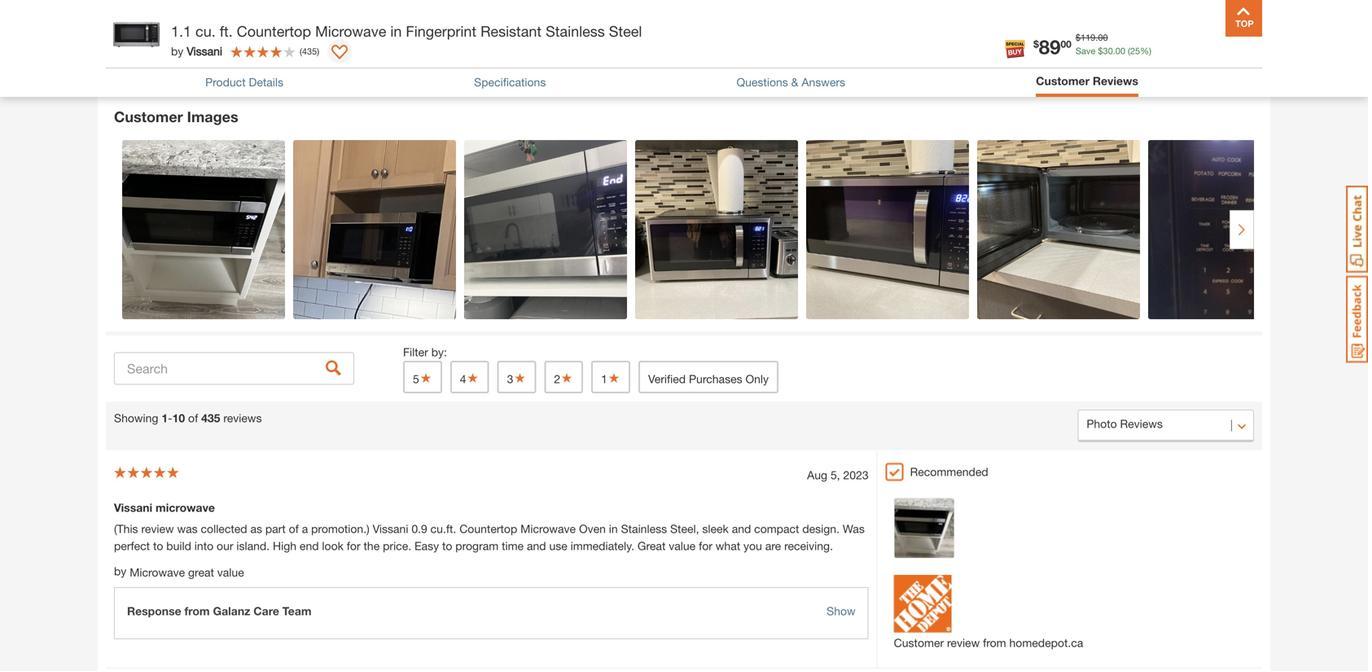 Task type: describe. For each thing, give the bounding box(es) containing it.
2 vertical spatial vissani
[[373, 522, 408, 536]]

119
[[1081, 32, 1096, 43]]

of inside vissani microwave (this review was collected as part of a promotion.) vissani 0.9 cu.ft. countertop microwave oven in stainless steel, sleek and compact design. was perfect to build into our island. high end look for the price. easy to program time and use immediately. great value for what you are receiving.
[[289, 522, 299, 536]]

promotion.)
[[311, 522, 370, 536]]

0 horizontal spatial stainless
[[546, 22, 605, 40]]

1 for from the left
[[347, 539, 361, 553]]

ft.
[[220, 22, 233, 40]]

microwave
[[156, 501, 215, 515]]

0 horizontal spatial and
[[527, 539, 546, 553]]

immediately.
[[571, 539, 635, 553]]

45
[[932, 62, 946, 78]]

island.
[[237, 539, 270, 553]]

cu.ft.
[[431, 522, 456, 536]]

2 horizontal spatial $
[[1098, 46, 1103, 56]]

10
[[172, 412, 185, 425]]

logo image
[[894, 575, 952, 635]]

$ for 89
[[1034, 38, 1039, 50]]

high
[[273, 539, 297, 553]]

great
[[638, 539, 666, 553]]

price.
[[383, 539, 411, 553]]

aug
[[807, 469, 828, 482]]

1.1 cu. ft. countertop microwave in fingerprint resistant stainless steel
[[171, 22, 642, 40]]

by for by vissani
[[171, 44, 184, 58]]

by:
[[431, 346, 447, 359]]

images
[[187, 108, 238, 126]]

59 % recommend this product
[[151, 39, 349, 57]]

verified
[[648, 372, 686, 386]]

customer images
[[114, 108, 238, 126]]

5 button
[[403, 361, 442, 394]]

filter by:
[[403, 346, 447, 359]]

1 vertical spatial vissani
[[114, 501, 152, 515]]

the
[[364, 539, 380, 553]]

59
[[151, 39, 168, 57]]

1 inside button
[[601, 372, 608, 386]]

&
[[791, 75, 799, 89]]

only
[[746, 372, 769, 386]]

a
[[302, 522, 308, 536]]

receiving.
[[784, 539, 833, 553]]

0 vertical spatial of
[[188, 412, 198, 425]]

5
[[413, 372, 419, 386]]

star icon image for 2
[[418, 33, 434, 49]]

steel,
[[670, 522, 699, 536]]

questions & answers
[[737, 75, 846, 89]]

great
[[188, 566, 214, 579]]

00 inside $ 89 00
[[1061, 38, 1072, 50]]

$ 119 . 00 save $ 30 . 00 ( 25 %)
[[1076, 32, 1152, 56]]

this
[[270, 39, 294, 57]]

star symbol image for 2
[[561, 372, 574, 384]]

customer for customer reviews
[[1036, 74, 1090, 88]]

%)
[[1140, 46, 1152, 56]]

oven
[[579, 522, 606, 536]]

collected
[[201, 522, 247, 536]]

3
[[507, 372, 513, 386]]

2023
[[843, 469, 869, 482]]

1 vertical spatial review
[[947, 636, 980, 650]]

our
[[217, 539, 233, 553]]

2 for from the left
[[699, 539, 713, 553]]

0 vertical spatial microwave
[[315, 22, 386, 40]]

specifications
[[474, 75, 546, 89]]

response
[[127, 605, 181, 618]]

perfect
[[114, 539, 150, 553]]

)
[[317, 46, 319, 56]]

30
[[1103, 46, 1113, 56]]

look
[[322, 539, 344, 553]]

showing
[[114, 412, 158, 425]]

$ for 119
[[1076, 32, 1081, 43]]

0 vertical spatial 2
[[403, 33, 410, 49]]

was
[[177, 522, 198, 536]]

star icon image for 1
[[418, 62, 434, 78]]

resistant
[[481, 22, 542, 40]]

what
[[716, 539, 741, 553]]

star symbol image for 3
[[513, 372, 526, 384]]

89
[[1039, 35, 1061, 58]]

25
[[1131, 46, 1140, 56]]

0 horizontal spatial in
[[390, 22, 402, 40]]

microwave great value button
[[130, 564, 244, 581]]

build
[[166, 539, 191, 553]]

part
[[265, 522, 286, 536]]

customer review from homedepot.ca
[[894, 636, 1084, 650]]

use
[[549, 539, 568, 553]]

galanz
[[213, 605, 250, 618]]

reviews
[[1093, 74, 1139, 88]]

recommended
[[910, 465, 989, 479]]

compact
[[754, 522, 799, 536]]

was
[[843, 522, 865, 536]]

care
[[254, 605, 279, 618]]

end
[[300, 539, 319, 553]]

value inside vissani microwave (this review was collected as part of a promotion.) vissani 0.9 cu.ft. countertop microwave oven in stainless steel, sleek and compact design. was perfect to build into our island. high end look for the price. easy to program time and use immediately. great value for what you are receiving.
[[669, 539, 696, 553]]

by microwave great value
[[114, 565, 244, 579]]

product
[[298, 39, 349, 57]]

by vissani
[[171, 44, 222, 58]]

2 inside button
[[554, 372, 561, 386]]



Task type: vqa. For each thing, say whether or not it's contained in the screenshot.
the bottommost the Stainless
yes



Task type: locate. For each thing, give the bounding box(es) containing it.
0 vertical spatial value
[[669, 539, 696, 553]]

1
[[403, 62, 410, 78], [601, 372, 608, 386], [162, 412, 168, 425]]

4 button
[[450, 361, 489, 394]]

review down "logo"
[[947, 636, 980, 650]]

product
[[205, 75, 246, 89]]

steel
[[609, 22, 642, 40]]

star symbol image inside 1 button
[[608, 372, 621, 384]]

2 ( from the left
[[300, 46, 302, 56]]

1 down 1.1 cu. ft. countertop microwave in fingerprint resistant stainless steel
[[403, 62, 410, 78]]

1 horizontal spatial from
[[983, 636, 1006, 650]]

1 horizontal spatial for
[[699, 539, 713, 553]]

1 ( from the left
[[1128, 46, 1131, 56]]

1 vertical spatial 435
[[201, 412, 220, 425]]

$ left the save
[[1034, 38, 1039, 50]]

for left "the"
[[347, 539, 361, 553]]

0 vertical spatial 1
[[403, 62, 410, 78]]

live chat image
[[1346, 186, 1368, 273]]

0 horizontal spatial value
[[217, 566, 244, 579]]

1 vertical spatial of
[[289, 522, 299, 536]]

of
[[188, 412, 198, 425], [289, 522, 299, 536]]

stainless up great
[[621, 522, 667, 536]]

1 to from the left
[[153, 539, 163, 553]]

0 horizontal spatial from
[[185, 605, 210, 618]]

star symbol image left 1 button
[[561, 372, 574, 384]]

00 up 30 at the right top of page
[[1098, 32, 1108, 43]]

2 vertical spatial microwave
[[130, 566, 185, 579]]

countertop inside vissani microwave (this review was collected as part of a promotion.) vissani 0.9 cu.ft. countertop microwave oven in stainless steel, sleek and compact design. was perfect to build into our island. high end look for the price. easy to program time and use immediately. great value for what you are receiving.
[[460, 522, 517, 536]]

$ 89 00
[[1034, 35, 1072, 58]]

$ up the save
[[1076, 32, 1081, 43]]

star icon image
[[418, 33, 434, 49], [418, 62, 434, 78]]

as
[[250, 522, 262, 536]]

1 horizontal spatial (
[[1128, 46, 1131, 56]]

from
[[185, 605, 210, 618], [983, 636, 1006, 650]]

filter
[[403, 346, 428, 359]]

microwave up display icon
[[315, 22, 386, 40]]

1 left the 10
[[162, 412, 168, 425]]

show button
[[827, 603, 856, 620]]

in left fingerprint
[[390, 22, 402, 40]]

reviews
[[223, 412, 262, 425]]

Search text field
[[114, 352, 354, 385]]

2
[[403, 33, 410, 49], [554, 372, 561, 386]]

are
[[765, 539, 781, 553]]

star symbol image
[[419, 372, 432, 384], [466, 372, 479, 384], [513, 372, 526, 384]]

star symbol image for 1
[[608, 372, 621, 384]]

00 right 30 at the right top of page
[[1116, 46, 1126, 56]]

by for by microwave great value
[[114, 565, 127, 578]]

1 horizontal spatial .
[[1113, 46, 1116, 56]]

0 vertical spatial vissani
[[187, 44, 222, 58]]

1 horizontal spatial 2
[[554, 372, 561, 386]]

easy
[[415, 539, 439, 553]]

team
[[282, 605, 312, 618]]

1 horizontal spatial in
[[609, 522, 618, 536]]

1 horizontal spatial vissani
[[187, 44, 222, 58]]

1 horizontal spatial $
[[1076, 32, 1081, 43]]

specifications button
[[474, 74, 546, 91], [474, 74, 546, 91]]

microwave inside vissani microwave (this review was collected as part of a promotion.) vissani 0.9 cu.ft. countertop microwave oven in stainless steel, sleek and compact design. was perfect to build into our island. high end look for the price. easy to program time and use immediately. great value for what you are receiving.
[[521, 522, 576, 536]]

0 vertical spatial star icon image
[[418, 33, 434, 49]]

verified purchases only button
[[639, 361, 779, 394]]

1 horizontal spatial microwave
[[315, 22, 386, 40]]

1 horizontal spatial by
[[171, 44, 184, 58]]

00 left the save
[[1061, 38, 1072, 50]]

1 button
[[591, 361, 630, 394]]

stainless inside vissani microwave (this review was collected as part of a promotion.) vissani 0.9 cu.ft. countertop microwave oven in stainless steel, sleek and compact design. was perfect to build into our island. high end look for the price. easy to program time and use immediately. great value for what you are receiving.
[[621, 522, 667, 536]]

2 vertical spatial 1
[[162, 412, 168, 425]]

microwave down build
[[130, 566, 185, 579]]

homedepot.ca
[[1010, 636, 1084, 650]]

1 horizontal spatial star symbol image
[[608, 372, 621, 384]]

1 horizontal spatial countertop
[[460, 522, 517, 536]]

2 horizontal spatial star symbol image
[[513, 372, 526, 384]]

in up immediately.
[[609, 522, 618, 536]]

0 horizontal spatial review
[[141, 522, 174, 536]]

1 right 2 button
[[601, 372, 608, 386]]

and
[[732, 522, 751, 536], [527, 539, 546, 553]]

customer reviews button
[[1036, 72, 1139, 93], [1036, 72, 1139, 90]]

$ right the save
[[1098, 46, 1103, 56]]

star symbol image left 2 button
[[513, 372, 526, 384]]

from left the galanz
[[185, 605, 210, 618]]

5,
[[831, 469, 840, 482]]

1 horizontal spatial star symbol image
[[466, 372, 479, 384]]

to left build
[[153, 539, 163, 553]]

feedback link image
[[1346, 275, 1368, 363]]

you
[[744, 539, 762, 553]]

2 vertical spatial customer
[[894, 636, 944, 650]]

star symbol image for 5
[[419, 372, 432, 384]]

1 vertical spatial 1
[[601, 372, 608, 386]]

2 right the 3 button
[[554, 372, 561, 386]]

questions
[[737, 75, 788, 89]]

0 horizontal spatial 435
[[201, 412, 220, 425]]

2 horizontal spatial 00
[[1116, 46, 1126, 56]]

0 horizontal spatial by
[[114, 565, 127, 578]]

0 horizontal spatial microwave
[[130, 566, 185, 579]]

display image
[[332, 45, 348, 61]]

answers
[[802, 75, 846, 89]]

star symbol image left 3
[[466, 372, 479, 384]]

vissani microwave (this review was collected as part of a promotion.) vissani 0.9 cu.ft. countertop microwave oven in stainless steel, sleek and compact design. was perfect to build into our island. high end look for the price. easy to program time and use immediately. great value for what you are receiving.
[[114, 501, 865, 553]]

1 star symbol image from the left
[[419, 372, 432, 384]]

0 vertical spatial .
[[1096, 32, 1098, 43]]

1 horizontal spatial 1
[[403, 62, 410, 78]]

from left the homedepot.ca on the bottom right of page
[[983, 636, 1006, 650]]

in
[[390, 22, 402, 40], [609, 522, 618, 536]]

stainless left steel
[[546, 22, 605, 40]]

purchases
[[689, 372, 743, 386]]

vissani up (this
[[114, 501, 152, 515]]

fingerprint
[[406, 22, 477, 40]]

star symbol image for 4
[[466, 372, 479, 384]]

customer reviews
[[1036, 74, 1139, 88]]

0 vertical spatial stainless
[[546, 22, 605, 40]]

by right 59
[[171, 44, 184, 58]]

0 horizontal spatial countertop
[[237, 22, 311, 40]]

of right the 10
[[188, 412, 198, 425]]

2 star icon image from the top
[[418, 62, 434, 78]]

save
[[1076, 46, 1096, 56]]

2 star symbol image from the left
[[466, 372, 479, 384]]

microwave
[[315, 22, 386, 40], [521, 522, 576, 536], [130, 566, 185, 579]]

0 horizontal spatial 1
[[162, 412, 168, 425]]

to down cu.ft.
[[442, 539, 452, 553]]

0 horizontal spatial star symbol image
[[419, 372, 432, 384]]

vissani up price.
[[373, 522, 408, 536]]

1 vertical spatial stainless
[[621, 522, 667, 536]]

1 vertical spatial value
[[217, 566, 244, 579]]

435
[[302, 46, 317, 56], [201, 412, 220, 425]]

0 vertical spatial 435
[[302, 46, 317, 56]]

details
[[249, 75, 283, 89]]

review up build
[[141, 522, 174, 536]]

aug 5, 2023
[[807, 469, 869, 482]]

countertop up ( 435 )
[[237, 22, 311, 40]]

1 horizontal spatial 435
[[302, 46, 317, 56]]

1 horizontal spatial 00
[[1098, 32, 1108, 43]]

in inside vissani microwave (this review was collected as part of a promotion.) vissani 0.9 cu.ft. countertop microwave oven in stainless steel, sleek and compact design. was perfect to build into our island. high end look for the price. easy to program time and use immediately. great value for what you are receiving.
[[609, 522, 618, 536]]

top button
[[1226, 0, 1263, 37]]

0 horizontal spatial .
[[1096, 32, 1098, 43]]

2 star symbol image from the left
[[608, 372, 621, 384]]

2 button
[[544, 361, 583, 394]]

verified purchases only
[[648, 372, 769, 386]]

customer down $ 89 00
[[1036, 74, 1090, 88]]

1 horizontal spatial of
[[289, 522, 299, 536]]

2 to from the left
[[442, 539, 452, 553]]

microwave inside by microwave great value
[[130, 566, 185, 579]]

sleek
[[702, 522, 729, 536]]

0 horizontal spatial $
[[1034, 38, 1039, 50]]

by inside by microwave great value
[[114, 565, 127, 578]]

1 vertical spatial in
[[609, 522, 618, 536]]

2 right display icon
[[403, 33, 410, 49]]

1 horizontal spatial review
[[947, 636, 980, 650]]

1 vertical spatial 2
[[554, 372, 561, 386]]

00
[[1098, 32, 1108, 43], [1061, 38, 1072, 50], [1116, 46, 1126, 56]]

value down steel, at the bottom
[[669, 539, 696, 553]]

cu.
[[196, 22, 216, 40]]

to
[[153, 539, 163, 553], [442, 539, 452, 553]]

0 vertical spatial and
[[732, 522, 751, 536]]

value inside by microwave great value
[[217, 566, 244, 579]]

1 vertical spatial microwave
[[521, 522, 576, 536]]

1 vertical spatial customer
[[114, 108, 183, 126]]

star symbol image down filter by:
[[419, 372, 432, 384]]

0 vertical spatial review
[[141, 522, 174, 536]]

1.1
[[171, 22, 191, 40]]

0 horizontal spatial 00
[[1061, 38, 1072, 50]]

1 vertical spatial countertop
[[460, 522, 517, 536]]

( left %)
[[1128, 46, 1131, 56]]

review
[[141, 522, 174, 536], [947, 636, 980, 650]]

2 horizontal spatial microwave
[[521, 522, 576, 536]]

( 435 )
[[300, 46, 319, 56]]

for down the sleek
[[699, 539, 713, 553]]

$
[[1076, 32, 1081, 43], [1034, 38, 1039, 50], [1098, 46, 1103, 56]]

1 horizontal spatial value
[[669, 539, 696, 553]]

recommend
[[187, 39, 266, 57]]

1 vertical spatial by
[[114, 565, 127, 578]]

2 horizontal spatial vissani
[[373, 522, 408, 536]]

%
[[168, 39, 182, 57]]

0 vertical spatial from
[[185, 605, 210, 618]]

of left a
[[289, 522, 299, 536]]

star symbol image inside the 3 button
[[513, 372, 526, 384]]

( left ")"
[[300, 46, 302, 56]]

star symbol image inside 2 button
[[561, 372, 574, 384]]

$ inside $ 89 00
[[1034, 38, 1039, 50]]

4
[[460, 372, 466, 386]]

435 right this
[[302, 46, 317, 56]]

-
[[168, 412, 172, 425]]

product details
[[205, 75, 283, 89]]

1 vertical spatial star icon image
[[418, 62, 434, 78]]

value down 'our'
[[217, 566, 244, 579]]

1 horizontal spatial customer
[[894, 636, 944, 650]]

star symbol image inside 5 button
[[419, 372, 432, 384]]

customer left images
[[114, 108, 183, 126]]

star symbol image
[[561, 372, 574, 384], [608, 372, 621, 384]]

0 vertical spatial customer
[[1036, 74, 1090, 88]]

and left use
[[527, 539, 546, 553]]

0 vertical spatial in
[[390, 22, 402, 40]]

into
[[195, 539, 214, 553]]

product image image
[[110, 8, 163, 61]]

0 horizontal spatial 2
[[403, 33, 410, 49]]

0.9
[[412, 522, 427, 536]]

by
[[171, 44, 184, 58], [114, 565, 127, 578]]

by down perfect
[[114, 565, 127, 578]]

1 vertical spatial and
[[527, 539, 546, 553]]

0 horizontal spatial to
[[153, 539, 163, 553]]

0 horizontal spatial for
[[347, 539, 361, 553]]

response from galanz care team
[[127, 605, 312, 618]]

0 horizontal spatial customer
[[114, 108, 183, 126]]

.
[[1096, 32, 1098, 43], [1113, 46, 1116, 56]]

1 vertical spatial from
[[983, 636, 1006, 650]]

review inside vissani microwave (this review was collected as part of a promotion.) vissani 0.9 cu.ft. countertop microwave oven in stainless steel, sleek and compact design. was perfect to build into our island. high end look for the price. easy to program time and use immediately. great value for what you are receiving.
[[141, 522, 174, 536]]

0 horizontal spatial star symbol image
[[561, 372, 574, 384]]

0 horizontal spatial (
[[300, 46, 302, 56]]

customer for customer images
[[114, 108, 183, 126]]

microwave up use
[[521, 522, 576, 536]]

star symbol image right 2 button
[[608, 372, 621, 384]]

time
[[502, 539, 524, 553]]

and up you
[[732, 522, 751, 536]]

0 horizontal spatial of
[[188, 412, 198, 425]]

435 left reviews
[[201, 412, 220, 425]]

1 horizontal spatial to
[[442, 539, 452, 553]]

customer down "logo"
[[894, 636, 944, 650]]

( inside $ 119 . 00 save $ 30 . 00 ( 25 %)
[[1128, 46, 1131, 56]]

1 star symbol image from the left
[[561, 372, 574, 384]]

star symbol image inside 4 button
[[466, 372, 479, 384]]

0 vertical spatial countertop
[[237, 22, 311, 40]]

1 horizontal spatial and
[[732, 522, 751, 536]]

2 horizontal spatial 1
[[601, 372, 608, 386]]

program
[[456, 539, 499, 553]]

1 vertical spatial .
[[1113, 46, 1116, 56]]

vissani down the 'cu.'
[[187, 44, 222, 58]]

countertop up program
[[460, 522, 517, 536]]

vissani
[[187, 44, 222, 58], [114, 501, 152, 515], [373, 522, 408, 536]]

0 horizontal spatial vissani
[[114, 501, 152, 515]]

0 vertical spatial by
[[171, 44, 184, 58]]

2 horizontal spatial customer
[[1036, 74, 1090, 88]]

3 star symbol image from the left
[[513, 372, 526, 384]]

show
[[827, 605, 856, 618]]

1 horizontal spatial stainless
[[621, 522, 667, 536]]

1 star icon image from the top
[[418, 33, 434, 49]]

countertop
[[237, 22, 311, 40], [460, 522, 517, 536]]



